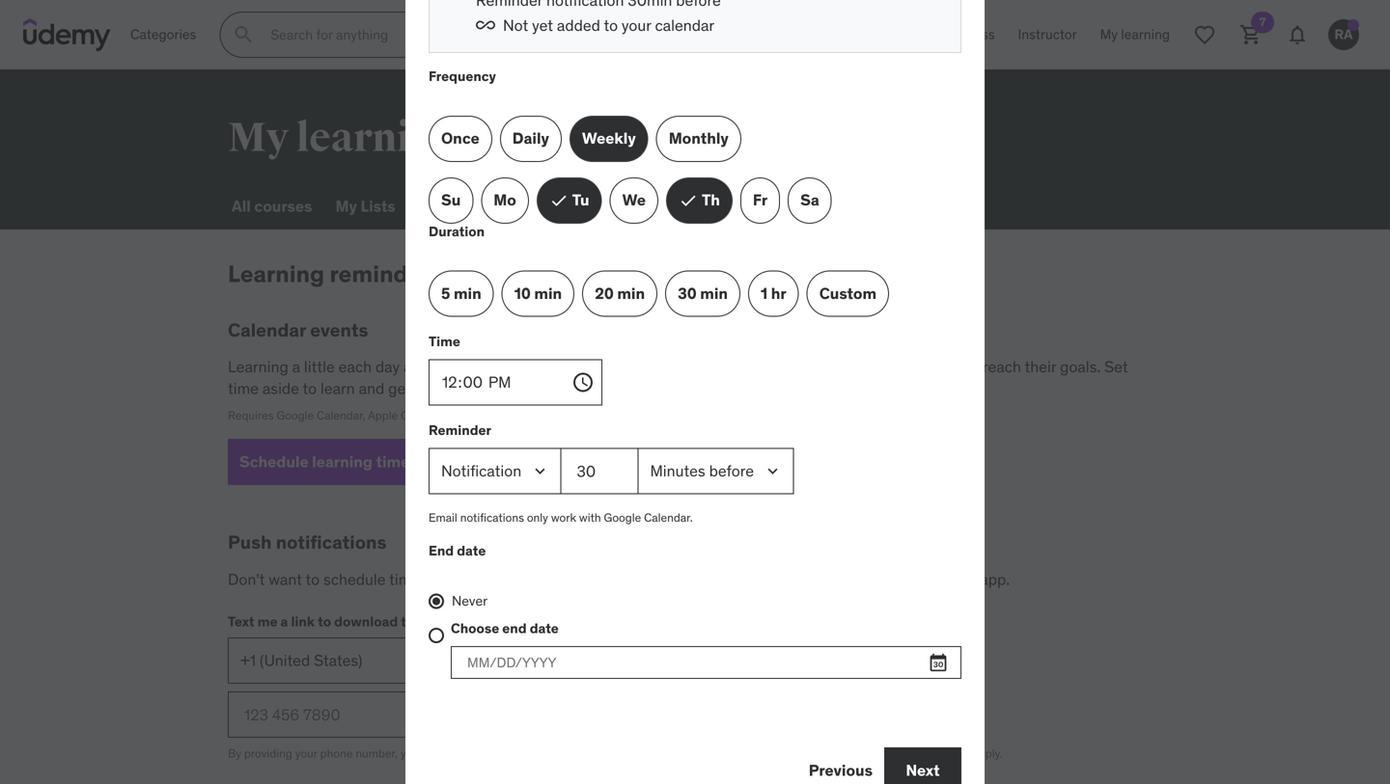 Task type: vqa. For each thing, say whether or not it's contained in the screenshot.
top get
yes



Task type: locate. For each thing, give the bounding box(es) containing it.
link
[[291, 613, 315, 631], [731, 747, 749, 762]]

are
[[861, 357, 883, 377]]

0 horizontal spatial google
[[277, 408, 314, 423]]

learning for learning tools
[[590, 196, 655, 216]]

learning tools
[[590, 196, 695, 216]]

time left automated
[[540, 747, 563, 762]]

next button
[[884, 748, 962, 785]]

1 vertical spatial learning
[[228, 260, 325, 289]]

app. left standard on the bottom right of the page
[[785, 747, 807, 762]]

0 horizontal spatial my
[[228, 113, 289, 163]]

0 vertical spatial your
[[622, 16, 651, 35]]

all
[[232, 196, 251, 216]]

me
[[258, 613, 278, 631]]

1 vertical spatial the
[[401, 613, 422, 631]]

mo
[[494, 190, 516, 210]]

requires
[[228, 408, 274, 423]]

calendar, left "or"
[[401, 408, 450, 423]]

by providing your phone number, you agree to receive a one-time automated text message with a link to get app. standard messaging rates may apply.
[[228, 747, 1003, 762]]

my lists
[[335, 196, 396, 216]]

google inside learning a little each day adds up. research shows that students who make learning a habit are more likely to reach their goals. set time aside to learn and get reminders using your learning scheduler. requires google calendar, apple calendar, or outlook
[[277, 408, 314, 423]]

my for my lists
[[335, 196, 357, 216]]

all courses link
[[228, 183, 316, 230]]

1 vertical spatial my
[[335, 196, 357, 216]]

my inside "link"
[[335, 196, 357, 216]]

schedule
[[239, 452, 309, 472]]

10 min
[[514, 284, 562, 304]]

2 vertical spatial get
[[765, 747, 782, 762]]

0 vertical spatial app.
[[980, 570, 1010, 590]]

custom
[[819, 284, 877, 304]]

0 vertical spatial google
[[277, 408, 314, 423]]

udemy left business
[[894, 26, 937, 43]]

1 horizontal spatial set
[[1105, 357, 1128, 377]]

calendar, down learn
[[317, 408, 365, 423]]

more
[[887, 357, 923, 377]]

0 vertical spatial set
[[1105, 357, 1128, 377]]

1 vertical spatial link
[[731, 747, 749, 762]]

google down aside
[[277, 408, 314, 423]]

adds
[[404, 357, 437, 377]]

to left download
[[318, 613, 331, 631]]

1 vertical spatial notifications
[[276, 531, 387, 554]]

set up never
[[480, 570, 504, 590]]

0 horizontal spatial app.
[[785, 747, 807, 762]]

small image left tu
[[549, 191, 568, 210]]

instructor link
[[1007, 12, 1089, 58]]

small image
[[476, 16, 495, 35], [679, 191, 698, 210]]

1 horizontal spatial my
[[335, 196, 357, 216]]

1 horizontal spatial your
[[530, 379, 559, 399]]

min for 30 min
[[700, 284, 728, 304]]

to right 'added' on the left of the page
[[604, 16, 618, 35]]

my for my learning
[[228, 113, 289, 163]]

schedule
[[323, 570, 386, 590]]

1 horizontal spatial link
[[731, 747, 749, 762]]

1 horizontal spatial small image
[[679, 191, 698, 210]]

udemy business link
[[883, 12, 1007, 58]]

1 vertical spatial set
[[480, 570, 504, 590]]

end
[[429, 543, 454, 560]]

with right message
[[697, 747, 719, 762]]

min right the 30
[[700, 284, 728, 304]]

min right '20'
[[617, 284, 645, 304]]

learning right tu
[[590, 196, 655, 216]]

time
[[429, 333, 460, 351]]

notifications up 'schedule'
[[276, 531, 387, 554]]

None number field
[[561, 449, 639, 495]]

0 vertical spatial date
[[457, 543, 486, 560]]

0 horizontal spatial calendar,
[[317, 408, 365, 423]]

udemy image
[[23, 18, 111, 51]]

min
[[454, 284, 482, 304], [534, 284, 562, 304], [617, 284, 645, 304], [700, 284, 728, 304]]

wishlist
[[419, 196, 479, 216]]

reminders down up.
[[415, 379, 485, 399]]

that
[[581, 357, 609, 377]]

2 vertical spatial your
[[295, 747, 317, 762]]

learning inside learning a little each day adds up. research shows that students who make learning a habit are more likely to reach their goals. set time aside to learn and get reminders using your learning scheduler. requires google calendar, apple calendar, or outlook
[[228, 357, 288, 377]]

link right me at bottom
[[291, 613, 315, 631]]

udemy left mobile on the bottom right of the page
[[878, 570, 926, 590]]

2 min from the left
[[534, 284, 562, 304]]

only
[[527, 511, 548, 526]]

1 calendar, from the left
[[317, 408, 365, 423]]

weekly
[[582, 129, 636, 148]]

my left lists
[[335, 196, 357, 216]]

notifications for push
[[276, 531, 387, 554]]

2 calendar, from the left
[[401, 408, 450, 423]]

1 horizontal spatial google
[[604, 511, 641, 526]]

to down little
[[303, 379, 317, 399]]

choose
[[451, 620, 499, 638]]

the right from at the right bottom of page
[[851, 570, 874, 590]]

0 vertical spatial learning
[[590, 196, 655, 216]]

1 vertical spatial date
[[530, 620, 559, 638]]

learning
[[590, 196, 655, 216], [228, 260, 325, 289], [228, 357, 288, 377]]

to right agree
[[454, 747, 464, 762]]

get left standard on the bottom right of the page
[[765, 747, 782, 762]]

0 vertical spatial link
[[291, 613, 315, 631]]

the
[[851, 570, 874, 590], [401, 613, 422, 631]]

time left blocks? at the left bottom
[[389, 570, 420, 590]]

small image
[[549, 191, 568, 210], [413, 453, 433, 472]]

daily
[[513, 129, 549, 148]]

1 horizontal spatial get
[[662, 570, 685, 590]]

time inside learning a little each day adds up. research shows that students who make learning a habit are more likely to reach their goals. set time aside to learn and get reminders using your learning scheduler. requires google calendar, apple calendar, or outlook
[[228, 379, 259, 399]]

0 horizontal spatial small image
[[413, 453, 433, 472]]

previous
[[809, 761, 873, 781]]

a left one-
[[507, 747, 513, 762]]

0 horizontal spatial notifications
[[276, 531, 387, 554]]

0 vertical spatial notifications
[[460, 511, 524, 526]]

with right work
[[579, 511, 601, 526]]

app. right mobile on the bottom right of the page
[[980, 570, 1010, 590]]

learning right make
[[751, 357, 807, 377]]

4 min from the left
[[700, 284, 728, 304]]

min right 10 at the left top
[[534, 284, 562, 304]]

the left app at the bottom left
[[401, 613, 422, 631]]

1 vertical spatial small image
[[413, 453, 433, 472]]

we
[[622, 190, 646, 210]]

3 min from the left
[[617, 284, 645, 304]]

0 horizontal spatial date
[[457, 543, 486, 560]]

notifications left only
[[460, 511, 524, 526]]

set
[[1105, 357, 1128, 377], [480, 570, 504, 590]]

duration
[[429, 223, 485, 240]]

0 horizontal spatial get
[[388, 379, 411, 399]]

learning tools link
[[586, 183, 699, 230]]

reach
[[983, 357, 1021, 377]]

time down the apple in the left of the page
[[376, 452, 410, 472]]

your down shows
[[530, 379, 559, 399]]

with
[[579, 511, 601, 526], [697, 747, 719, 762]]

rates
[[920, 747, 946, 762]]

2 vertical spatial notifications
[[726, 570, 812, 590]]

1 horizontal spatial small image
[[549, 191, 568, 210]]

not
[[503, 16, 528, 35]]

google left calendar. on the bottom left of page
[[604, 511, 641, 526]]

small image left not
[[476, 16, 495, 35]]

your
[[622, 16, 651, 35], [530, 379, 559, 399], [295, 747, 317, 762]]

archived
[[502, 196, 567, 216]]

link right message
[[731, 747, 749, 762]]

30 min
[[678, 284, 728, 304]]

habit
[[823, 357, 858, 377]]

your left phone
[[295, 747, 317, 762]]

end
[[502, 620, 527, 638]]

to left standard on the bottom right of the page
[[752, 747, 762, 762]]

aside
[[262, 379, 299, 399]]

my up all courses
[[228, 113, 289, 163]]

get inside learning a little each day adds up. research shows that students who make learning a habit are more likely to reach their goals. set time aside to learn and get reminders using your learning scheduler. requires google calendar, apple calendar, or outlook
[[388, 379, 411, 399]]

text me a link to download the app
[[228, 613, 450, 631]]

learning up aside
[[228, 357, 288, 377]]

0 vertical spatial with
[[579, 511, 601, 526]]

submit search image
[[232, 23, 255, 46]]

learning up lists
[[296, 113, 458, 163]]

get left push
[[662, 570, 685, 590]]

0 vertical spatial my
[[228, 113, 289, 163]]

small image down reminder
[[413, 453, 433, 472]]

1 horizontal spatial with
[[697, 747, 719, 762]]

your inside learning a little each day adds up. research shows that students who make learning a habit are more likely to reach their goals. set time aside to learn and get reminders using your learning scheduler. requires google calendar, apple calendar, or outlook
[[530, 379, 559, 399]]

all courses
[[232, 196, 312, 216]]

blocks?
[[424, 570, 476, 590]]

2 horizontal spatial notifications
[[726, 570, 812, 590]]

1 horizontal spatial calendar,
[[401, 408, 450, 423]]

small image left th
[[679, 191, 698, 210]]

reminders
[[330, 260, 442, 289], [415, 379, 485, 399]]

you
[[401, 747, 419, 762]]

learning down the apple in the left of the page
[[312, 452, 373, 472]]

date
[[457, 543, 486, 560], [530, 620, 559, 638]]

0 vertical spatial the
[[851, 570, 874, 590]]

0 horizontal spatial with
[[579, 511, 601, 526]]

learning a little each day adds up. research shows that students who make learning a habit are more likely to reach their goals. set time aside to learn and get reminders using your learning scheduler. requires google calendar, apple calendar, or outlook
[[228, 357, 1128, 423]]

time up the requires
[[228, 379, 259, 399]]

up.
[[441, 357, 462, 377]]

app
[[425, 613, 450, 631]]

apply.
[[973, 747, 1003, 762]]

to right 'want'
[[306, 570, 320, 590]]

2 horizontal spatial get
[[765, 747, 782, 762]]

2 horizontal spatial your
[[622, 16, 651, 35]]

learning down that
[[563, 379, 619, 399]]

1 vertical spatial reminders
[[415, 379, 485, 399]]

previous button
[[797, 748, 884, 785]]

1 vertical spatial with
[[697, 747, 719, 762]]

your left the calendar
[[622, 16, 651, 35]]

30
[[678, 284, 697, 304]]

to right reminder
[[644, 570, 659, 590]]

0 vertical spatial small image
[[476, 16, 495, 35]]

don't want to schedule time blocks? set a learning reminder to get push notifications from the udemy mobile app.
[[228, 570, 1010, 590]]

get down day at the top of the page
[[388, 379, 411, 399]]

1 horizontal spatial the
[[851, 570, 874, 590]]

1 vertical spatial google
[[604, 511, 641, 526]]

1 horizontal spatial notifications
[[460, 511, 524, 526]]

my
[[228, 113, 289, 163], [335, 196, 357, 216]]

1 min from the left
[[454, 284, 482, 304]]

notifications left from at the right bottom of page
[[726, 570, 812, 590]]

or
[[452, 408, 463, 423]]

get
[[388, 379, 411, 399], [662, 570, 685, 590], [765, 747, 782, 762]]

0 vertical spatial get
[[388, 379, 411, 399]]

2 vertical spatial learning
[[228, 357, 288, 377]]

lists
[[361, 196, 396, 216]]

monthly
[[669, 129, 729, 148]]

reminders down lists
[[330, 260, 442, 289]]

set right goals.
[[1105, 357, 1128, 377]]

don't
[[228, 570, 265, 590]]

learning up calendar
[[228, 260, 325, 289]]

choose end date
[[451, 620, 559, 638]]

hr
[[771, 284, 787, 304]]

min right 5
[[454, 284, 482, 304]]

1 vertical spatial your
[[530, 379, 559, 399]]

a left habit
[[811, 357, 819, 377]]

and
[[359, 379, 385, 399]]

my learning
[[228, 113, 458, 163]]

email notifications only work with google calendar.
[[429, 511, 693, 526]]

123 456 7890 text field
[[228, 692, 417, 739]]



Task type: describe. For each thing, give the bounding box(es) containing it.
min for 20 min
[[617, 284, 645, 304]]

messaging
[[860, 747, 917, 762]]

learning up end
[[519, 570, 575, 590]]

1 hr
[[761, 284, 787, 304]]

20
[[595, 284, 614, 304]]

0 horizontal spatial your
[[295, 747, 317, 762]]

added
[[557, 16, 600, 35]]

apple
[[368, 408, 398, 423]]

calendar events
[[228, 318, 368, 342]]

learning inside "button"
[[312, 452, 373, 472]]

Choose end date text field
[[451, 647, 962, 680]]

5 min
[[441, 284, 482, 304]]

0 vertical spatial reminders
[[330, 260, 442, 289]]

calendar.
[[644, 511, 693, 526]]

10
[[514, 284, 531, 304]]

push
[[689, 570, 723, 590]]

yet
[[532, 16, 553, 35]]

who
[[677, 357, 706, 377]]

text
[[228, 613, 254, 631]]

reminder
[[579, 570, 641, 590]]

next
[[906, 761, 940, 781]]

notifications for email
[[460, 511, 524, 526]]

fr
[[753, 190, 768, 210]]

little
[[304, 357, 335, 377]]

0 vertical spatial small image
[[549, 191, 568, 210]]

reminder
[[429, 422, 491, 440]]

push
[[228, 531, 272, 554]]

0 horizontal spatial set
[[480, 570, 504, 590]]

a right me at bottom
[[281, 613, 288, 631]]

learning for learning reminders
[[228, 260, 325, 289]]

not yet added to your calendar
[[503, 16, 715, 35]]

email
[[429, 511, 457, 526]]

learn
[[321, 379, 355, 399]]

small image inside schedule learning time "button"
[[413, 453, 433, 472]]

may
[[949, 747, 970, 762]]

20 min
[[595, 284, 645, 304]]

from
[[815, 570, 848, 590]]

5
[[441, 284, 450, 304]]

agree
[[422, 747, 451, 762]]

using
[[488, 379, 526, 399]]

1
[[761, 284, 768, 304]]

udemy business
[[894, 26, 995, 43]]

one-
[[516, 747, 540, 762]]

message
[[648, 747, 694, 762]]

business
[[940, 26, 995, 43]]

a up end
[[508, 570, 516, 590]]

1 horizontal spatial date
[[530, 620, 559, 638]]

by
[[228, 747, 241, 762]]

0 horizontal spatial small image
[[476, 16, 495, 35]]

0 horizontal spatial the
[[401, 613, 422, 631]]

1 vertical spatial app.
[[785, 747, 807, 762]]

courses
[[254, 196, 312, 216]]

events
[[310, 318, 368, 342]]

work
[[551, 511, 576, 526]]

number,
[[356, 747, 398, 762]]

reminders inside learning a little each day adds up. research shows that students who make learning a habit are more likely to reach their goals. set time aside to learn and get reminders using your learning scheduler. requires google calendar, apple calendar, or outlook
[[415, 379, 485, 399]]

make
[[710, 357, 747, 377]]

once
[[441, 129, 480, 148]]

Time time field
[[429, 360, 595, 406]]

0 vertical spatial udemy
[[894, 26, 937, 43]]

shows
[[534, 357, 578, 377]]

calendar
[[655, 16, 715, 35]]

min for 10 min
[[534, 284, 562, 304]]

scheduler.
[[623, 379, 693, 399]]

research
[[466, 357, 531, 377]]

text
[[625, 747, 645, 762]]

a left little
[[292, 357, 300, 377]]

never
[[452, 593, 488, 610]]

day
[[376, 357, 400, 377]]

th
[[702, 190, 720, 210]]

push notifications
[[228, 531, 387, 554]]

download
[[334, 613, 398, 631]]

providing
[[244, 747, 292, 762]]

time inside "button"
[[376, 452, 410, 472]]

to right likely
[[965, 357, 979, 377]]

frequency
[[429, 68, 496, 85]]

outlook
[[465, 408, 507, 423]]

each
[[339, 357, 372, 377]]

standard
[[810, 747, 858, 762]]

set inside learning a little each day adds up. research shows that students who make learning a habit are more likely to reach their goals. set time aside to learn and get reminders using your learning scheduler. requires google calendar, apple calendar, or outlook
[[1105, 357, 1128, 377]]

1 horizontal spatial app.
[[980, 570, 1010, 590]]

archived link
[[498, 183, 571, 230]]

my lists link
[[332, 183, 399, 230]]

1 vertical spatial small image
[[679, 191, 698, 210]]

su
[[441, 190, 461, 210]]

1 vertical spatial get
[[662, 570, 685, 590]]

sa
[[801, 190, 819, 210]]

learning reminders
[[228, 260, 442, 289]]

0 horizontal spatial link
[[291, 613, 315, 631]]

a right message
[[722, 747, 728, 762]]

instructor
[[1018, 26, 1077, 43]]

end date
[[429, 543, 486, 560]]

min for 5 min
[[454, 284, 482, 304]]

1 vertical spatial udemy
[[878, 570, 926, 590]]

students
[[613, 357, 673, 377]]

their
[[1025, 357, 1056, 377]]

tools
[[658, 196, 695, 216]]

tu
[[572, 190, 590, 210]]



